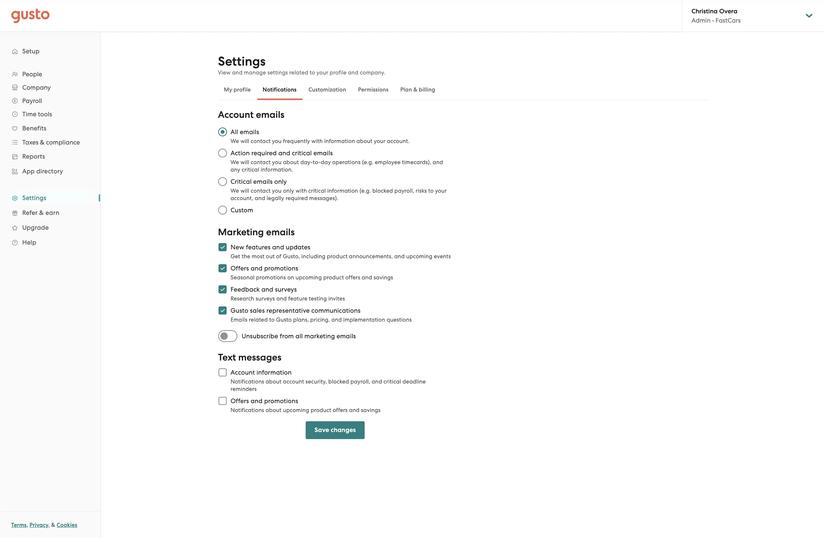 Task type: describe. For each thing, give the bounding box(es) containing it.
about inside we will contact you about day-to-day operations (e.g. employee timecards), and any critical information.
[[283, 159, 299, 166]]

2 vertical spatial to
[[269, 317, 275, 324]]

privacy
[[30, 522, 48, 529]]

gusto,
[[283, 253, 300, 260]]

emails related to gusto plans, pricing, and implementation questions
[[231, 317, 412, 324]]

account,
[[231, 195, 253, 202]]

you for only
[[272, 188, 282, 194]]

0 horizontal spatial related
[[249, 317, 268, 324]]

from
[[280, 333, 294, 340]]

we will contact you about day-to-day operations (e.g. employee timecards), and any critical information.
[[231, 159, 443, 173]]

contact for all
[[251, 138, 271, 145]]

operations
[[332, 159, 361, 166]]

payroll, inside we will contact you only with critical information (e.g. blocked payroll, risks to your account, and legally required messages).
[[394, 188, 414, 194]]

we for action
[[231, 159, 239, 166]]

refer
[[22, 209, 38, 217]]

required inside we will contact you only with critical information (e.g. blocked payroll, risks to your account, and legally required messages).
[[286, 195, 308, 202]]

research surveys and feature testing invites
[[231, 296, 345, 302]]

account.
[[387, 138, 410, 145]]

gusto navigation element
[[0, 32, 100, 262]]

to-
[[313, 159, 321, 166]]

features
[[246, 244, 271, 251]]

text messages
[[218, 352, 281, 364]]

feedback
[[231, 286, 260, 293]]

emails down the implementation
[[337, 333, 356, 340]]

with for all emails
[[312, 138, 323, 145]]

contact for critical
[[251, 188, 271, 194]]

2 vertical spatial product
[[311, 407, 331, 414]]

cookies button
[[57, 521, 77, 530]]

reports
[[22, 153, 45, 160]]

unsubscribe
[[242, 333, 278, 340]]

of
[[276, 253, 281, 260]]

All emails radio
[[214, 124, 231, 140]]

blocked inside we will contact you only with critical information (e.g. blocked payroll, risks to your account, and legally required messages).
[[372, 188, 393, 194]]

plan
[[400, 86, 412, 93]]

all
[[231, 128, 238, 136]]

account for account information
[[231, 369, 255, 377]]

my profile
[[224, 86, 251, 93]]

any
[[231, 167, 240, 173]]

announcements,
[[349, 253, 393, 260]]

unsubscribe from all marketing emails
[[242, 333, 356, 340]]

1 vertical spatial upcoming
[[296, 275, 322, 281]]

emails for all emails
[[240, 128, 259, 136]]

save changes button
[[306, 422, 365, 440]]

updates
[[286, 244, 310, 251]]

Action required and critical emails radio
[[214, 145, 231, 161]]

pricing,
[[310, 317, 330, 324]]

terms link
[[11, 522, 27, 529]]

settings
[[268, 69, 288, 76]]

time tools
[[22, 111, 52, 118]]

1 horizontal spatial gusto
[[276, 317, 292, 324]]

emails up day
[[314, 150, 333, 157]]

reminders
[[231, 386, 257, 393]]

security,
[[306, 379, 327, 385]]

sales
[[250, 307, 265, 315]]

on
[[287, 275, 294, 281]]

notifications about upcoming product offers and savings
[[231, 407, 381, 414]]

0 vertical spatial only
[[274, 178, 287, 186]]

we will contact you only with critical information (e.g. blocked payroll, risks to your account, and legally required messages).
[[231, 188, 447, 202]]

information inside we will contact you only with critical information (e.g. blocked payroll, risks to your account, and legally required messages).
[[327, 188, 358, 194]]

permissions button
[[352, 81, 395, 99]]

changes
[[331, 427, 356, 434]]

to inside we will contact you only with critical information (e.g. blocked payroll, risks to your account, and legally required messages).
[[428, 188, 434, 194]]

your inside we will contact you only with critical information (e.g. blocked payroll, risks to your account, and legally required messages).
[[435, 188, 447, 194]]

and inside notifications about account security, blocked payroll, and critical deadline reminders
[[372, 379, 382, 385]]

taxes & compliance button
[[7, 136, 93, 149]]

my profile button
[[218, 81, 257, 99]]

account
[[283, 379, 304, 385]]

notifications about account security, blocked payroll, and critical deadline reminders
[[231, 379, 426, 393]]

the
[[242, 253, 250, 260]]

benefits
[[22, 125, 46, 132]]

notifications button
[[257, 81, 303, 99]]

payroll
[[22, 97, 42, 105]]

feature
[[288, 296, 307, 302]]

setup
[[22, 47, 40, 55]]

deadline
[[403, 379, 426, 385]]

employee
[[375, 159, 401, 166]]

promotions for text messages
[[264, 398, 298, 405]]

all
[[296, 333, 303, 340]]

including
[[301, 253, 326, 260]]

list containing people
[[0, 68, 100, 250]]

offers for text
[[231, 398, 249, 405]]

settings link
[[7, 191, 93, 205]]

text
[[218, 352, 236, 364]]

seasonal promotions on upcoming product offers and savings
[[231, 275, 393, 281]]

app directory link
[[7, 165, 93, 178]]

settings for settings
[[22, 194, 46, 202]]

0 vertical spatial upcoming
[[406, 253, 433, 260]]

new features and updates
[[231, 244, 310, 251]]

day-
[[300, 159, 313, 166]]

(e.g. inside we will contact you about day-to-day operations (e.g. employee timecards), and any critical information.
[[362, 159, 373, 166]]

will for critical
[[241, 188, 249, 194]]

company button
[[7, 81, 93, 94]]

new
[[231, 244, 244, 251]]

0 horizontal spatial required
[[251, 150, 277, 157]]

and inside we will contact you about day-to-day operations (e.g. employee timecards), and any critical information.
[[433, 159, 443, 166]]

1 , from the left
[[27, 522, 28, 529]]

we for critical
[[231, 188, 239, 194]]

you for and
[[272, 159, 282, 166]]

to inside settings view and manage settings related to your profile and company.
[[310, 69, 315, 76]]

profile inside button
[[234, 86, 251, 93]]

out
[[266, 253, 275, 260]]

New features and updates checkbox
[[214, 239, 231, 256]]

emails
[[231, 317, 247, 324]]

•
[[712, 17, 714, 24]]

help
[[22, 239, 36, 246]]

will for action
[[241, 159, 249, 166]]

christina
[[692, 7, 718, 15]]

& for compliance
[[40, 139, 44, 146]]

related inside settings view and manage settings related to your profile and company.
[[289, 69, 308, 76]]

directory
[[36, 168, 63, 175]]

people
[[22, 70, 42, 78]]

offers and promotions for emails
[[231, 265, 298, 272]]

representative
[[266, 307, 310, 315]]

critical inside notifications about account security, blocked payroll, and critical deadline reminders
[[384, 379, 401, 385]]

about inside notifications about account security, blocked payroll, and critical deadline reminders
[[266, 379, 282, 385]]

account information
[[231, 369, 292, 377]]

profile inside settings view and manage settings related to your profile and company.
[[330, 69, 347, 76]]

we for all
[[231, 138, 239, 145]]

0 vertical spatial savings
[[374, 275, 393, 281]]



Task type: vqa. For each thing, say whether or not it's contained in the screenshot.
the leftmost with
yes



Task type: locate. For each thing, give the bounding box(es) containing it.
Offers and promotions checkbox
[[214, 393, 231, 410]]

0 vertical spatial with
[[312, 138, 323, 145]]

implementation
[[343, 317, 385, 324]]

only down information.
[[274, 178, 287, 186]]

custom
[[231, 207, 253, 214]]

1 vertical spatial related
[[249, 317, 268, 324]]

settings up manage
[[218, 54, 266, 69]]

we down all
[[231, 138, 239, 145]]

will down action
[[241, 159, 249, 166]]

0 vertical spatial your
[[317, 69, 328, 76]]

critical
[[231, 178, 252, 186]]

taxes & compliance
[[22, 139, 80, 146]]

0 horizontal spatial with
[[296, 188, 307, 194]]

your right risks
[[435, 188, 447, 194]]

account up all
[[218, 109, 254, 121]]

critical left deadline
[[384, 379, 401, 385]]

promotions for marketing emails
[[264, 265, 298, 272]]

2 offers and promotions from the top
[[231, 398, 298, 405]]

messages
[[238, 352, 281, 364]]

taxes
[[22, 139, 38, 146]]

to right risks
[[428, 188, 434, 194]]

account down the text messages
[[231, 369, 255, 377]]

3 will from the top
[[241, 188, 249, 194]]

emails for critical emails only
[[253, 178, 273, 186]]

emails right all
[[240, 128, 259, 136]]

contact down the all emails
[[251, 138, 271, 145]]

1 horizontal spatial related
[[289, 69, 308, 76]]

2 vertical spatial contact
[[251, 188, 271, 194]]

surveys up research surveys and feature testing invites at the left bottom of the page
[[275, 286, 297, 293]]

payroll, inside notifications about account security, blocked payroll, and critical deadline reminders
[[350, 379, 370, 385]]

emails down notifications button
[[256, 109, 284, 121]]

1 vertical spatial with
[[296, 188, 307, 194]]

1 vertical spatial information
[[327, 188, 358, 194]]

0 vertical spatial contact
[[251, 138, 271, 145]]

1 vertical spatial savings
[[361, 407, 381, 414]]

(e.g. down operations
[[360, 188, 371, 194]]

offers up seasonal
[[231, 265, 249, 272]]

offers and promotions down reminders
[[231, 398, 298, 405]]

refer & earn link
[[7, 206, 93, 220]]

company
[[22, 84, 51, 91]]

1 we from the top
[[231, 138, 239, 145]]

christina overa admin • fastcars
[[692, 7, 741, 24]]

information down messages
[[257, 369, 292, 377]]

(e.g. left employee
[[362, 159, 373, 166]]

fastcars
[[716, 17, 741, 24]]

promotions up feedback and surveys
[[256, 275, 286, 281]]

billing
[[419, 86, 435, 93]]

0 horizontal spatial settings
[[22, 194, 46, 202]]

0 vertical spatial blocked
[[372, 188, 393, 194]]

1 horizontal spatial ,
[[48, 522, 50, 529]]

2 we from the top
[[231, 159, 239, 166]]

Unsubscribe from all marketing emails checkbox
[[218, 328, 242, 345]]

critical emails only
[[231, 178, 287, 186]]

will up 'account,'
[[241, 188, 249, 194]]

2 vertical spatial notifications
[[231, 407, 264, 414]]

we up 'account,'
[[231, 188, 239, 194]]

1 vertical spatial to
[[428, 188, 434, 194]]

1 vertical spatial (e.g.
[[360, 188, 371, 194]]

2 offers from the top
[[231, 398, 249, 405]]

2 vertical spatial information
[[257, 369, 292, 377]]

0 vertical spatial notifications
[[263, 86, 297, 93]]

0 horizontal spatial payroll,
[[350, 379, 370, 385]]

0 vertical spatial you
[[272, 138, 282, 145]]

3 you from the top
[[272, 188, 282, 194]]

action
[[231, 150, 250, 157]]

promotions down of
[[264, 265, 298, 272]]

save changes
[[315, 427, 356, 434]]

marketing emails
[[218, 227, 295, 238]]

product right including
[[327, 253, 348, 260]]

1 horizontal spatial with
[[312, 138, 323, 145]]

profile right my
[[234, 86, 251, 93]]

you up information.
[[272, 159, 282, 166]]

questions
[[387, 317, 412, 324]]

home image
[[11, 8, 50, 23]]

1 vertical spatial contact
[[251, 159, 271, 166]]

emails down information.
[[253, 178, 273, 186]]

profile
[[330, 69, 347, 76], [234, 86, 251, 93]]

about
[[357, 138, 372, 145], [283, 159, 299, 166], [266, 379, 282, 385], [266, 407, 282, 414]]

& right plan
[[413, 86, 418, 93]]

0 vertical spatial (e.g.
[[362, 159, 373, 166]]

1 vertical spatial required
[[286, 195, 308, 202]]

compliance
[[46, 139, 80, 146]]

with down day-
[[296, 188, 307, 194]]

& right taxes
[[40, 139, 44, 146]]

0 horizontal spatial your
[[317, 69, 328, 76]]

testing
[[309, 296, 327, 302]]

Offers and promotions checkbox
[[214, 260, 231, 277]]

surveys down feedback and surveys
[[256, 296, 275, 302]]

terms
[[11, 522, 27, 529]]

contact inside we will contact you only with critical information (e.g. blocked payroll, risks to your account, and legally required messages).
[[251, 188, 271, 194]]

0 vertical spatial product
[[327, 253, 348, 260]]

1 horizontal spatial profile
[[330, 69, 347, 76]]

1 vertical spatial offers
[[333, 407, 348, 414]]

1 vertical spatial your
[[374, 138, 386, 145]]

2 you from the top
[[272, 159, 282, 166]]

1 vertical spatial we
[[231, 159, 239, 166]]

invites
[[328, 296, 345, 302]]

permissions
[[358, 86, 389, 93]]

your left account.
[[374, 138, 386, 145]]

app
[[22, 168, 35, 175]]

Account information checkbox
[[214, 365, 231, 381]]

you up action required and critical emails
[[272, 138, 282, 145]]

1 vertical spatial offers
[[231, 398, 249, 405]]

offers down reminders
[[231, 398, 249, 405]]

we up the any
[[231, 159, 239, 166]]

1 horizontal spatial payroll,
[[394, 188, 414, 194]]

Gusto sales representative communications checkbox
[[214, 303, 231, 319]]

& inside "dropdown button"
[[40, 139, 44, 146]]

to up customization button
[[310, 69, 315, 76]]

0 horizontal spatial blocked
[[328, 379, 349, 385]]

1 you from the top
[[272, 138, 282, 145]]

Feedback and surveys checkbox
[[214, 282, 231, 298]]

2 vertical spatial will
[[241, 188, 249, 194]]

notifications up reminders
[[231, 379, 264, 385]]

offers and promotions down out
[[231, 265, 298, 272]]

1 vertical spatial blocked
[[328, 379, 349, 385]]

events
[[434, 253, 451, 260]]

with right frequently
[[312, 138, 323, 145]]

& left cookies
[[51, 522, 55, 529]]

action required and critical emails
[[231, 150, 333, 157]]

0 vertical spatial will
[[241, 138, 249, 145]]

settings up "refer" on the left top of page
[[22, 194, 46, 202]]

2 vertical spatial we
[[231, 188, 239, 194]]

your inside settings view and manage settings related to your profile and company.
[[317, 69, 328, 76]]

1 vertical spatial settings
[[22, 194, 46, 202]]

1 vertical spatial promotions
[[256, 275, 286, 281]]

1 vertical spatial payroll,
[[350, 379, 370, 385]]

contact down critical emails only
[[251, 188, 271, 194]]

0 vertical spatial to
[[310, 69, 315, 76]]

marketing
[[218, 227, 264, 238]]

you inside we will contact you about day-to-day operations (e.g. employee timecards), and any critical information.
[[272, 159, 282, 166]]

0 vertical spatial surveys
[[275, 286, 297, 293]]

payroll,
[[394, 188, 414, 194], [350, 379, 370, 385]]

1 vertical spatial gusto
[[276, 317, 292, 324]]

product
[[327, 253, 348, 260], [323, 275, 344, 281], [311, 407, 331, 414]]

emails for account emails
[[256, 109, 284, 121]]

upcoming right on
[[296, 275, 322, 281]]

you
[[272, 138, 282, 145], [272, 159, 282, 166], [272, 188, 282, 194]]

3 we from the top
[[231, 188, 239, 194]]

, left cookies
[[48, 522, 50, 529]]

1 vertical spatial account
[[231, 369, 255, 377]]

1 vertical spatial product
[[323, 275, 344, 281]]

1 vertical spatial only
[[283, 188, 294, 194]]

only inside we will contact you only with critical information (e.g. blocked payroll, risks to your account, and legally required messages).
[[283, 188, 294, 194]]

related right settings at top left
[[289, 69, 308, 76]]

settings inside settings link
[[22, 194, 46, 202]]

we
[[231, 138, 239, 145], [231, 159, 239, 166], [231, 188, 239, 194]]

blocked right security, on the bottom
[[328, 379, 349, 385]]

1 vertical spatial profile
[[234, 86, 251, 93]]

1 horizontal spatial settings
[[218, 54, 266, 69]]

blocked inside notifications about account security, blocked payroll, and critical deadline reminders
[[328, 379, 349, 385]]

refer & earn
[[22, 209, 59, 217]]

notifications inside button
[[263, 86, 297, 93]]

1 vertical spatial you
[[272, 159, 282, 166]]

get
[[231, 253, 240, 260]]

upcoming down account
[[283, 407, 309, 414]]

0 vertical spatial we
[[231, 138, 239, 145]]

related
[[289, 69, 308, 76], [249, 317, 268, 324]]

critical inside we will contact you about day-to-day operations (e.g. employee timecards), and any critical information.
[[242, 167, 259, 173]]

profile up customization
[[330, 69, 347, 76]]

1 offers from the top
[[231, 265, 249, 272]]

information up operations
[[324, 138, 355, 145]]

my
[[224, 86, 232, 93]]

0 horizontal spatial to
[[269, 317, 275, 324]]

blocked down employee
[[372, 188, 393, 194]]

settings inside settings view and manage settings related to your profile and company.
[[218, 54, 266, 69]]

2 horizontal spatial your
[[435, 188, 447, 194]]

, left privacy
[[27, 522, 28, 529]]

gusto sales representative communications
[[231, 307, 361, 315]]

1 vertical spatial surveys
[[256, 296, 275, 302]]

communications
[[311, 307, 361, 315]]

1 contact from the top
[[251, 138, 271, 145]]

offers up changes
[[333, 407, 348, 414]]

required right the legally
[[286, 195, 308, 202]]

1 offers and promotions from the top
[[231, 265, 298, 272]]

view
[[218, 69, 231, 76]]

will for all
[[241, 138, 249, 145]]

will inside we will contact you about day-to-day operations (e.g. employee timecards), and any critical information.
[[241, 159, 249, 166]]

2 contact from the top
[[251, 159, 271, 166]]

& left earn
[[39, 209, 44, 217]]

setup link
[[7, 45, 93, 58]]

(e.g.
[[362, 159, 373, 166], [360, 188, 371, 194]]

0 vertical spatial related
[[289, 69, 308, 76]]

0 horizontal spatial ,
[[27, 522, 28, 529]]

benefits link
[[7, 122, 93, 135]]

privacy link
[[30, 522, 48, 529]]

notifications for information
[[231, 379, 264, 385]]

product up "invites"
[[323, 275, 344, 281]]

get the most out of gusto, including product announcements, and upcoming events
[[231, 253, 451, 260]]

1 horizontal spatial to
[[310, 69, 315, 76]]

will inside we will contact you only with critical information (e.g. blocked payroll, risks to your account, and legally required messages).
[[241, 188, 249, 194]]

plan & billing button
[[395, 81, 441, 99]]

offers
[[231, 265, 249, 272], [231, 398, 249, 405]]

& for billing
[[413, 86, 418, 93]]

will down the all emails
[[241, 138, 249, 145]]

to down representative
[[269, 317, 275, 324]]

we inside we will contact you about day-to-day operations (e.g. employee timecards), and any critical information.
[[231, 159, 239, 166]]

critical
[[292, 150, 312, 157], [242, 167, 259, 173], [308, 188, 326, 194], [384, 379, 401, 385]]

1 vertical spatial notifications
[[231, 379, 264, 385]]

2 will from the top
[[241, 159, 249, 166]]

you up the legally
[[272, 188, 282, 194]]

most
[[252, 253, 265, 260]]

0 vertical spatial required
[[251, 150, 277, 157]]

critical up "messages)."
[[308, 188, 326, 194]]

surveys
[[275, 286, 297, 293], [256, 296, 275, 302]]

time tools button
[[7, 108, 93, 121]]

upcoming
[[406, 253, 433, 260], [296, 275, 322, 281], [283, 407, 309, 414]]

product up save
[[311, 407, 331, 414]]

notifications for and
[[231, 407, 264, 414]]

(e.g. inside we will contact you only with critical information (e.g. blocked payroll, risks to your account, and legally required messages).
[[360, 188, 371, 194]]

0 horizontal spatial profile
[[234, 86, 251, 93]]

0 vertical spatial gusto
[[231, 307, 248, 315]]

contact inside we will contact you about day-to-day operations (e.g. employee timecards), and any critical information.
[[251, 159, 271, 166]]

upcoming left events at top
[[406, 253, 433, 260]]

critical up critical emails only
[[242, 167, 259, 173]]

promotions down account
[[264, 398, 298, 405]]

contact for action
[[251, 159, 271, 166]]

0 vertical spatial promotions
[[264, 265, 298, 272]]

offers for marketing
[[231, 265, 249, 272]]

2 vertical spatial you
[[272, 188, 282, 194]]

critical inside we will contact you only with critical information (e.g. blocked payroll, risks to your account, and legally required messages).
[[308, 188, 326, 194]]

1 will from the top
[[241, 138, 249, 145]]

list
[[0, 68, 100, 250]]

,
[[27, 522, 28, 529], [48, 522, 50, 529]]

& inside button
[[413, 86, 418, 93]]

settings tabs tab list
[[218, 79, 708, 100]]

upgrade link
[[7, 221, 93, 234]]

all emails
[[231, 128, 259, 136]]

0 vertical spatial payroll,
[[394, 188, 414, 194]]

2 vertical spatial upcoming
[[283, 407, 309, 414]]

emails for marketing emails
[[266, 227, 295, 238]]

emails
[[256, 109, 284, 121], [240, 128, 259, 136], [314, 150, 333, 157], [253, 178, 273, 186], [266, 227, 295, 238], [337, 333, 356, 340]]

customization button
[[303, 81, 352, 99]]

emails up new features and updates
[[266, 227, 295, 238]]

account for account emails
[[218, 109, 254, 121]]

2 vertical spatial your
[[435, 188, 447, 194]]

reports link
[[7, 150, 93, 163]]

messages).
[[309, 195, 338, 202]]

offers
[[345, 275, 360, 281], [333, 407, 348, 414]]

2 horizontal spatial to
[[428, 188, 434, 194]]

gusto up emails
[[231, 307, 248, 315]]

save
[[315, 427, 329, 434]]

& for earn
[[39, 209, 44, 217]]

only up the legally
[[283, 188, 294, 194]]

related down sales
[[249, 317, 268, 324]]

day
[[321, 159, 331, 166]]

feedback and surveys
[[231, 286, 297, 293]]

offers down get the most out of gusto, including product announcements, and upcoming events
[[345, 275, 360, 281]]

1 horizontal spatial your
[[374, 138, 386, 145]]

3 contact from the top
[[251, 188, 271, 194]]

0 vertical spatial offers
[[231, 265, 249, 272]]

notifications inside notifications about account security, blocked payroll, and critical deadline reminders
[[231, 379, 264, 385]]

contact up information.
[[251, 159, 271, 166]]

2 , from the left
[[48, 522, 50, 529]]

with for critical emails only
[[296, 188, 307, 194]]

customization
[[308, 86, 346, 93]]

seasonal
[[231, 275, 255, 281]]

notifications down settings at top left
[[263, 86, 297, 93]]

contact
[[251, 138, 271, 145], [251, 159, 271, 166], [251, 188, 271, 194]]

critical up day-
[[292, 150, 312, 157]]

2 vertical spatial promotions
[[264, 398, 298, 405]]

1 vertical spatial offers and promotions
[[231, 398, 298, 405]]

help link
[[7, 236, 93, 249]]

research
[[231, 296, 254, 302]]

1 horizontal spatial required
[[286, 195, 308, 202]]

0 vertical spatial information
[[324, 138, 355, 145]]

0 vertical spatial offers and promotions
[[231, 265, 298, 272]]

we inside we will contact you only with critical information (e.g. blocked payroll, risks to your account, and legally required messages).
[[231, 188, 239, 194]]

payroll button
[[7, 94, 93, 108]]

tools
[[38, 111, 52, 118]]

information up "messages)."
[[327, 188, 358, 194]]

0 vertical spatial profile
[[330, 69, 347, 76]]

plan & billing
[[400, 86, 435, 93]]

you inside we will contact you only with critical information (e.g. blocked payroll, risks to your account, and legally required messages).
[[272, 188, 282, 194]]

0 horizontal spatial gusto
[[231, 307, 248, 315]]

settings for settings view and manage settings related to your profile and company.
[[218, 54, 266, 69]]

and inside we will contact you only with critical information (e.g. blocked payroll, risks to your account, and legally required messages).
[[255, 195, 265, 202]]

0 vertical spatial settings
[[218, 54, 266, 69]]

your up customization
[[317, 69, 328, 76]]

1 horizontal spatial blocked
[[372, 188, 393, 194]]

0 vertical spatial account
[[218, 109, 254, 121]]

notifications down reminders
[[231, 407, 264, 414]]

Critical emails only radio
[[214, 174, 231, 190]]

gusto down representative
[[276, 317, 292, 324]]

required up information.
[[251, 150, 277, 157]]

overa
[[719, 7, 738, 15]]

frequently
[[283, 138, 310, 145]]

Custom radio
[[214, 202, 231, 219]]

1 vertical spatial will
[[241, 159, 249, 166]]

with inside we will contact you only with critical information (e.g. blocked payroll, risks to your account, and legally required messages).
[[296, 188, 307, 194]]

offers and promotions for messages
[[231, 398, 298, 405]]

information
[[324, 138, 355, 145], [327, 188, 358, 194], [257, 369, 292, 377]]

0 vertical spatial offers
[[345, 275, 360, 281]]



